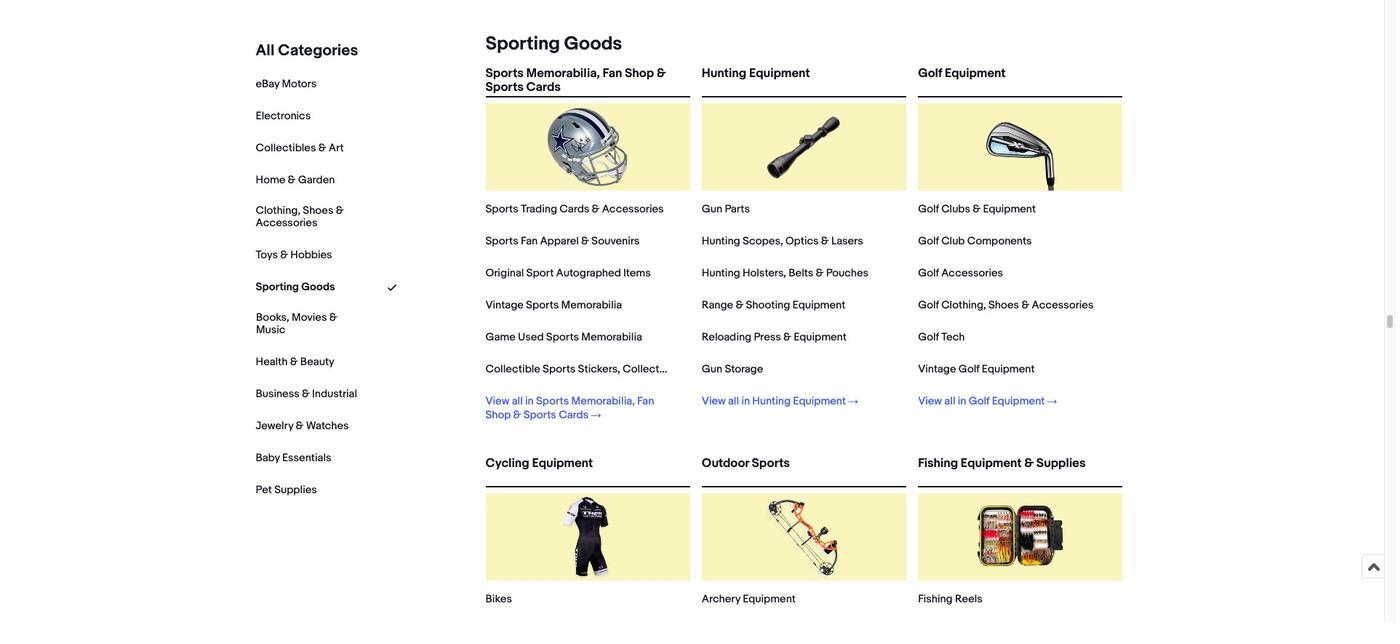 Task type: describe. For each thing, give the bounding box(es) containing it.
range & shooting equipment link
[[702, 298, 846, 312]]

view all in golf equipment link
[[918, 394, 1057, 408]]

hobbies
[[291, 248, 332, 262]]

golf for golf clothing, shoes & accessories
[[918, 298, 939, 312]]

ebay motors link
[[256, 77, 317, 91]]

golf equipment link
[[918, 66, 1123, 93]]

collectibles
[[256, 141, 316, 155]]

sports memorabilia, fan shop & sports cards image
[[544, 103, 632, 191]]

toys
[[256, 248, 278, 262]]

fishing equipment & supplies
[[918, 456, 1086, 471]]

fishing for fishing reels
[[918, 592, 953, 606]]

health & beauty link
[[256, 355, 334, 369]]

used
[[518, 330, 544, 344]]

all
[[256, 41, 275, 60]]

golf tech
[[918, 330, 965, 344]]

golf accessories link
[[918, 266, 1003, 280]]

home
[[256, 173, 285, 187]]

electronics link
[[256, 109, 311, 123]]

clothing, shoes & accessories
[[256, 204, 344, 230]]

fan inside view all in sports memorabilia, fan shop & sports cards
[[637, 394, 654, 408]]

game used sports memorabilia link
[[486, 330, 642, 344]]

fishing equipment & supplies image
[[977, 493, 1064, 581]]

view all in sports memorabilia, fan shop & sports cards
[[486, 394, 654, 422]]

hunting scopes, optics & lasers
[[702, 234, 863, 248]]

vintage golf equipment link
[[918, 362, 1035, 376]]

view for sports memorabilia, fan shop & sports cards
[[486, 394, 510, 408]]

cycling equipment link
[[486, 456, 690, 483]]

storage
[[725, 362, 763, 376]]

golf for golf equipment
[[918, 66, 942, 81]]

categories
[[278, 41, 358, 60]]

gun storage
[[702, 362, 763, 376]]

all for hunting equipment
[[728, 394, 739, 408]]

bikes link
[[486, 592, 512, 606]]

0 vertical spatial supplies
[[1037, 456, 1086, 471]]

collectible
[[486, 362, 541, 376]]

shop inside sports memorabilia, fan shop & sports cards
[[625, 66, 654, 81]]

hunting holsters, belts & pouches
[[702, 266, 869, 280]]

lasers
[[832, 234, 863, 248]]

archery
[[702, 592, 741, 606]]

sport
[[526, 266, 554, 280]]

0 vertical spatial sporting
[[486, 33, 560, 55]]

sports memorabilia, fan shop & sports cards
[[486, 66, 666, 95]]

& inside books, movies & music
[[329, 311, 337, 324]]

music
[[256, 323, 285, 337]]

scopes,
[[743, 234, 783, 248]]

toys & hobbies link
[[256, 248, 332, 262]]

shop inside view all in sports memorabilia, fan shop & sports cards
[[486, 408, 511, 422]]

view all in sports memorabilia, fan shop & sports cards link
[[486, 394, 670, 422]]

1 vertical spatial supplies
[[274, 483, 317, 497]]

business & industrial link
[[256, 387, 357, 401]]

outdoor sports link
[[702, 456, 907, 483]]

range & shooting equipment
[[702, 298, 846, 312]]

watches
[[306, 419, 349, 433]]

art
[[329, 141, 344, 155]]

components
[[967, 234, 1032, 248]]

sports trading cards & accessories
[[486, 202, 664, 216]]

jewelry & watches
[[256, 419, 349, 433]]

1 vertical spatial shoes
[[989, 298, 1019, 312]]

golf equipment
[[918, 66, 1006, 81]]

baby essentials
[[256, 451, 331, 465]]

archery equipment link
[[702, 592, 796, 606]]

pouches
[[826, 266, 869, 280]]

accessories inside clothing, shoes & accessories
[[256, 216, 318, 230]]

jewelry
[[256, 419, 293, 433]]

tech
[[942, 330, 965, 344]]

ebay motors
[[256, 77, 317, 91]]

clothing, shoes & accessories link
[[256, 204, 358, 230]]

home & garden link
[[256, 173, 335, 187]]

optics
[[786, 234, 819, 248]]

original sport autographed items link
[[486, 266, 651, 280]]

cards inside view all in sports memorabilia, fan shop & sports cards
[[559, 408, 589, 422]]

hunting equipment link
[[702, 66, 907, 93]]

fishing for fishing equipment & supplies
[[918, 456, 958, 471]]

reloading press & equipment
[[702, 330, 847, 344]]

business
[[256, 387, 300, 401]]

vintage for vintage sports memorabilia
[[486, 298, 524, 312]]

memorabilia, inside sports memorabilia, fan shop & sports cards
[[526, 66, 600, 81]]

holsters,
[[743, 266, 787, 280]]

0 horizontal spatial sporting goods
[[256, 280, 335, 294]]

gun for gun parts
[[702, 202, 723, 216]]

books,
[[256, 311, 289, 324]]

clubs
[[942, 202, 971, 216]]

& inside view all in sports memorabilia, fan shop & sports cards
[[513, 408, 521, 422]]

0 vertical spatial sporting goods link
[[480, 33, 622, 55]]

vintage sports memorabilia link
[[486, 298, 622, 312]]

view all in hunting equipment
[[702, 394, 846, 408]]

original sport autographed items
[[486, 266, 651, 280]]

game
[[486, 330, 516, 344]]

1 vertical spatial goods
[[301, 280, 335, 294]]

electronics
[[256, 109, 311, 123]]

cycling equipment image
[[544, 493, 632, 581]]

golf clubs & equipment
[[918, 202, 1036, 216]]

golf for golf club components
[[918, 234, 939, 248]]

all for golf equipment
[[945, 394, 956, 408]]

1 vertical spatial sporting goods link
[[256, 280, 335, 294]]

vintage for vintage golf equipment
[[918, 362, 956, 376]]

golf clothing, shoes & accessories
[[918, 298, 1094, 312]]

pet supplies
[[256, 483, 317, 497]]

shoes inside clothing, shoes & accessories
[[303, 204, 334, 218]]



Task type: vqa. For each thing, say whether or not it's contained in the screenshot.
32gb
no



Task type: locate. For each thing, give the bounding box(es) containing it.
golf club components
[[918, 234, 1032, 248]]

memorabilia up collectible sports stickers, collections & albums
[[582, 330, 642, 344]]

2 fishing from the top
[[918, 592, 953, 606]]

apparel
[[540, 234, 579, 248]]

stickers,
[[578, 362, 620, 376]]

gun for gun storage
[[702, 362, 723, 376]]

1 vertical spatial vintage
[[918, 362, 956, 376]]

beauty
[[300, 355, 334, 369]]

hunting
[[702, 66, 747, 81], [702, 234, 740, 248], [702, 266, 740, 280], [753, 394, 791, 408]]

1 horizontal spatial clothing,
[[942, 298, 986, 312]]

fishing equipment & supplies link
[[918, 456, 1123, 483]]

& inside sports memorabilia, fan shop & sports cards
[[657, 66, 666, 81]]

golf club components link
[[918, 234, 1032, 248]]

outdoor
[[702, 456, 749, 471]]

1 gun from the top
[[702, 202, 723, 216]]

1 vertical spatial fan
[[521, 234, 538, 248]]

industrial
[[312, 387, 357, 401]]

view for hunting equipment
[[702, 394, 726, 408]]

1 horizontal spatial sporting goods
[[486, 33, 622, 55]]

golf for golf tech
[[918, 330, 939, 344]]

0 horizontal spatial view
[[486, 394, 510, 408]]

sports memorabilia, fan shop & sports cards link
[[486, 66, 690, 95]]

2 in from the left
[[742, 394, 750, 408]]

outdoor sports
[[702, 456, 790, 471]]

shoes down garden
[[303, 204, 334, 218]]

in for hunting equipment
[[742, 394, 750, 408]]

sports
[[486, 66, 524, 81], [486, 80, 524, 95], [486, 202, 519, 216], [486, 234, 519, 248], [526, 298, 559, 312], [546, 330, 579, 344], [543, 362, 576, 376], [536, 394, 569, 408], [524, 408, 557, 422], [752, 456, 790, 471]]

clothing, inside clothing, shoes & accessories
[[256, 204, 301, 218]]

0 horizontal spatial fan
[[521, 234, 538, 248]]

1 vertical spatial sporting goods
[[256, 280, 335, 294]]

archery equipment
[[702, 592, 796, 606]]

0 horizontal spatial goods
[[301, 280, 335, 294]]

1 view from the left
[[486, 394, 510, 408]]

sporting goods up sports memorabilia, fan shop & sports cards
[[486, 33, 622, 55]]

motors
[[282, 77, 317, 91]]

clothing,
[[256, 204, 301, 218], [942, 298, 986, 312]]

0 vertical spatial shop
[[625, 66, 654, 81]]

vintage sports memorabilia
[[486, 298, 622, 312]]

2 gun from the top
[[702, 362, 723, 376]]

cards inside sports memorabilia, fan shop & sports cards
[[526, 80, 561, 95]]

fan inside sports memorabilia, fan shop & sports cards
[[603, 66, 622, 81]]

golf clubs & equipment link
[[918, 202, 1036, 216]]

hunting holsters, belts & pouches link
[[702, 266, 869, 280]]

1 vertical spatial clothing,
[[942, 298, 986, 312]]

range
[[702, 298, 734, 312]]

clothing, down 'home' in the top of the page
[[256, 204, 301, 218]]

0 horizontal spatial shoes
[[303, 204, 334, 218]]

in down the vintage golf equipment
[[958, 394, 967, 408]]

toys & hobbies
[[256, 248, 332, 262]]

reloading
[[702, 330, 752, 344]]

sporting up sports memorabilia, fan shop & sports cards
[[486, 33, 560, 55]]

1 horizontal spatial sporting
[[486, 33, 560, 55]]

hunting equipment image
[[761, 103, 848, 191]]

collectibles & art link
[[256, 141, 344, 155]]

view down collectible
[[486, 394, 510, 408]]

vintage down the original
[[486, 298, 524, 312]]

1 vertical spatial memorabilia,
[[571, 394, 635, 408]]

view for golf equipment
[[918, 394, 942, 408]]

gun left parts
[[702, 202, 723, 216]]

1 in from the left
[[525, 394, 534, 408]]

cards
[[526, 80, 561, 95], [560, 202, 590, 216], [559, 408, 589, 422]]

shop
[[625, 66, 654, 81], [486, 408, 511, 422]]

all down collectible
[[512, 394, 523, 408]]

0 vertical spatial goods
[[564, 33, 622, 55]]

fishing reels
[[918, 592, 983, 606]]

0 vertical spatial sporting goods
[[486, 33, 622, 55]]

1 vertical spatial gun
[[702, 362, 723, 376]]

1 horizontal spatial supplies
[[1037, 456, 1086, 471]]

club
[[942, 234, 965, 248]]

sporting goods link up sports memorabilia, fan shop & sports cards
[[480, 33, 622, 55]]

collectible sports stickers, collections & albums
[[486, 362, 730, 376]]

1 horizontal spatial fan
[[603, 66, 622, 81]]

goods up the sports memorabilia, fan shop & sports cards link
[[564, 33, 622, 55]]

1 vertical spatial cards
[[560, 202, 590, 216]]

bikes
[[486, 592, 512, 606]]

3 view from the left
[[918, 394, 942, 408]]

sports fan apparel & souvenirs
[[486, 234, 640, 248]]

in down storage
[[742, 394, 750, 408]]

memorabilia down autographed
[[561, 298, 622, 312]]

hunting for hunting holsters, belts & pouches
[[702, 266, 740, 280]]

gun parts
[[702, 202, 750, 216]]

ebay
[[256, 77, 280, 91]]

golf accessories
[[918, 266, 1003, 280]]

0 horizontal spatial shop
[[486, 408, 511, 422]]

1 fishing from the top
[[918, 456, 958, 471]]

3 in from the left
[[958, 394, 967, 408]]

equipment
[[749, 66, 810, 81], [945, 66, 1006, 81], [983, 202, 1036, 216], [793, 298, 846, 312], [794, 330, 847, 344], [982, 362, 1035, 376], [793, 394, 846, 408], [992, 394, 1045, 408], [532, 456, 593, 471], [961, 456, 1022, 471], [743, 592, 796, 606]]

all for sports memorabilia, fan shop & sports cards
[[512, 394, 523, 408]]

sporting goods down toys & hobbies link
[[256, 280, 335, 294]]

collections
[[623, 362, 680, 376]]

0 horizontal spatial all
[[512, 394, 523, 408]]

hunting equipment
[[702, 66, 810, 81]]

fan
[[603, 66, 622, 81], [521, 234, 538, 248], [637, 394, 654, 408]]

0 horizontal spatial sporting
[[256, 280, 299, 294]]

health & beauty
[[256, 355, 334, 369]]

1 all from the left
[[512, 394, 523, 408]]

2 vertical spatial cards
[[559, 408, 589, 422]]

0 vertical spatial fan
[[603, 66, 622, 81]]

0 vertical spatial shoes
[[303, 204, 334, 218]]

0 vertical spatial vintage
[[486, 298, 524, 312]]

hunting for hunting equipment
[[702, 66, 747, 81]]

fishing
[[918, 456, 958, 471], [918, 592, 953, 606]]

in for golf equipment
[[958, 394, 967, 408]]

pet supplies link
[[256, 483, 317, 497]]

memorabilia, inside view all in sports memorabilia, fan shop & sports cards
[[571, 394, 635, 408]]

view down albums
[[702, 394, 726, 408]]

in inside view all in sports memorabilia, fan shop & sports cards
[[525, 394, 534, 408]]

shooting
[[746, 298, 790, 312]]

view
[[486, 394, 510, 408], [702, 394, 726, 408], [918, 394, 942, 408]]

1 horizontal spatial all
[[728, 394, 739, 408]]

0 vertical spatial clothing,
[[256, 204, 301, 218]]

& inside clothing, shoes & accessories
[[336, 204, 344, 218]]

1 horizontal spatial shoes
[[989, 298, 1019, 312]]

parts
[[725, 202, 750, 216]]

vintage golf equipment
[[918, 362, 1035, 376]]

golf
[[918, 66, 942, 81], [918, 202, 939, 216], [918, 234, 939, 248], [918, 266, 939, 280], [918, 298, 939, 312], [918, 330, 939, 344], [959, 362, 980, 376], [969, 394, 990, 408]]

collectibles & art
[[256, 141, 344, 155]]

shoes down 'golf accessories' link
[[989, 298, 1019, 312]]

press
[[754, 330, 781, 344]]

hunting scopes, optics & lasers link
[[702, 234, 863, 248]]

0 vertical spatial memorabilia
[[561, 298, 622, 312]]

reels
[[955, 592, 983, 606]]

all down gun storage link
[[728, 394, 739, 408]]

vintage down "golf tech" in the right of the page
[[918, 362, 956, 376]]

0 vertical spatial fishing
[[918, 456, 958, 471]]

2 horizontal spatial all
[[945, 394, 956, 408]]

collectible sports stickers, collections & albums link
[[486, 362, 730, 376]]

all inside view all in sports memorabilia, fan shop & sports cards
[[512, 394, 523, 408]]

in down collectible
[[525, 394, 534, 408]]

3 all from the left
[[945, 394, 956, 408]]

1 horizontal spatial view
[[702, 394, 726, 408]]

2 all from the left
[[728, 394, 739, 408]]

0 vertical spatial gun
[[702, 202, 723, 216]]

hunting for hunting scopes, optics & lasers
[[702, 234, 740, 248]]

golf for golf clubs & equipment
[[918, 202, 939, 216]]

&
[[657, 66, 666, 81], [318, 141, 326, 155], [288, 173, 296, 187], [592, 202, 600, 216], [973, 202, 981, 216], [336, 204, 344, 218], [581, 234, 589, 248], [821, 234, 829, 248], [280, 248, 288, 262], [816, 266, 824, 280], [736, 298, 744, 312], [1022, 298, 1030, 312], [329, 311, 337, 324], [784, 330, 792, 344], [290, 355, 298, 369], [682, 362, 690, 376], [302, 387, 310, 401], [513, 408, 521, 422], [296, 419, 304, 433], [1025, 456, 1034, 471]]

pet
[[256, 483, 272, 497]]

0 horizontal spatial vintage
[[486, 298, 524, 312]]

all down the vintage golf equipment
[[945, 394, 956, 408]]

cycling
[[486, 456, 530, 471]]

game used sports memorabilia
[[486, 330, 642, 344]]

0 horizontal spatial clothing,
[[256, 204, 301, 218]]

2 horizontal spatial in
[[958, 394, 967, 408]]

goods up movies
[[301, 280, 335, 294]]

sporting up books,
[[256, 280, 299, 294]]

1 horizontal spatial shop
[[625, 66, 654, 81]]

2 horizontal spatial view
[[918, 394, 942, 408]]

2 horizontal spatial fan
[[637, 394, 654, 408]]

in for sports memorabilia, fan shop & sports cards
[[525, 394, 534, 408]]

1 horizontal spatial vintage
[[918, 362, 956, 376]]

1 vertical spatial shop
[[486, 408, 511, 422]]

sports fan apparel & souvenirs link
[[486, 234, 640, 248]]

gun storage link
[[702, 362, 763, 376]]

books, movies & music link
[[256, 311, 358, 337]]

view down the vintage golf equipment
[[918, 394, 942, 408]]

clothing, down golf accessories
[[942, 298, 986, 312]]

essentials
[[282, 451, 331, 465]]

gun
[[702, 202, 723, 216], [702, 362, 723, 376]]

1 vertical spatial sporting
[[256, 280, 299, 294]]

reloading press & equipment link
[[702, 330, 847, 344]]

sporting goods link down toys & hobbies link
[[256, 280, 335, 294]]

health
[[256, 355, 288, 369]]

1 horizontal spatial sporting goods link
[[480, 33, 622, 55]]

all categories
[[256, 41, 358, 60]]

gun parts link
[[702, 202, 750, 216]]

1 vertical spatial fishing
[[918, 592, 953, 606]]

baby
[[256, 451, 280, 465]]

books, movies & music
[[256, 311, 337, 337]]

original
[[486, 266, 524, 280]]

view inside view all in sports memorabilia, fan shop & sports cards
[[486, 394, 510, 408]]

outdoor sports image
[[761, 493, 848, 581]]

golf equipment image
[[977, 103, 1064, 191]]

0 vertical spatial cards
[[526, 80, 561, 95]]

view all in golf equipment
[[918, 394, 1045, 408]]

souvenirs
[[592, 234, 640, 248]]

gun left storage
[[702, 362, 723, 376]]

0 horizontal spatial in
[[525, 394, 534, 408]]

2 vertical spatial fan
[[637, 394, 654, 408]]

0 horizontal spatial supplies
[[274, 483, 317, 497]]

golf inside golf equipment link
[[918, 66, 942, 81]]

0 vertical spatial memorabilia,
[[526, 66, 600, 81]]

golf for golf accessories
[[918, 266, 939, 280]]

1 vertical spatial memorabilia
[[582, 330, 642, 344]]

0 horizontal spatial sporting goods link
[[256, 280, 335, 294]]

2 view from the left
[[702, 394, 726, 408]]

home & garden
[[256, 173, 335, 187]]

baby essentials link
[[256, 451, 331, 465]]

business & industrial
[[256, 387, 357, 401]]

1 horizontal spatial goods
[[564, 33, 622, 55]]

1 horizontal spatial in
[[742, 394, 750, 408]]



